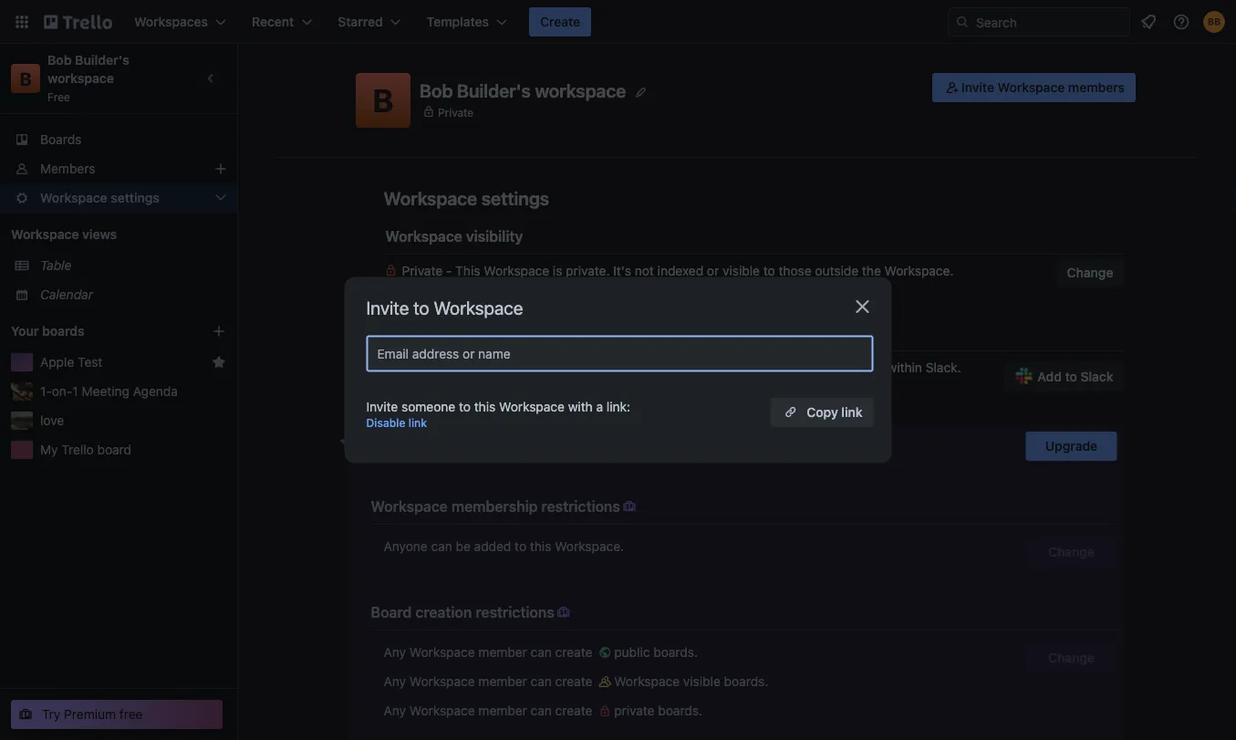 Task type: locate. For each thing, give the bounding box(es) containing it.
can for workspace visible boards.
[[531, 674, 552, 689]]

2 any workspace member can create from the top
[[384, 674, 596, 689]]

workspace inside bob builder's workspace free
[[47, 71, 114, 86]]

workspace membership restrictions
[[371, 498, 621, 515]]

invite
[[962, 80, 995, 95], [366, 297, 409, 319], [366, 399, 398, 414]]

create button
[[529, 7, 592, 37]]

try
[[42, 707, 61, 722]]

to right together
[[667, 360, 679, 375]]

to right 'someone'
[[459, 399, 471, 414]]

0 vertical spatial create
[[555, 645, 593, 660]]

1 vertical spatial change
[[1049, 544, 1095, 559]]

slack workspaces linking
[[386, 324, 559, 342]]

3 sm image from the top
[[596, 702, 614, 720]]

slack up link
[[386, 324, 423, 342]]

private boards.
[[614, 703, 703, 718]]

1 horizontal spatial sm image
[[621, 497, 639, 516]]

try premium free
[[42, 707, 143, 722]]

to right the 'add'
[[1066, 369, 1078, 384]]

2 horizontal spatial trello
[[770, 360, 802, 375]]

3 any from the top
[[384, 703, 406, 718]]

any for public boards.
[[384, 645, 406, 660]]

link inside button
[[842, 404, 863, 419]]

my trello board
[[40, 442, 132, 457]]

1 vertical spatial any
[[384, 674, 406, 689]]

1 member from the top
[[479, 645, 527, 660]]

1 horizontal spatial visible
[[723, 263, 760, 278]]

b inside button
[[373, 81, 394, 119]]

to inside link your slack and trello workspaces together to collaborate on trello projects from within slack. learn more.
[[667, 360, 679, 375]]

bob
[[47, 52, 72, 68], [420, 80, 453, 101]]

link
[[384, 360, 408, 375]]

can
[[431, 539, 452, 554], [531, 645, 552, 660], [531, 674, 552, 689], [531, 703, 552, 718]]

bob for bob builder's workspace
[[420, 80, 453, 101]]

1 sm image from the top
[[596, 643, 614, 662]]

0 horizontal spatial link
[[409, 417, 427, 429]]

restrictions down anyone can be added to this workspace.
[[476, 604, 555, 621]]

0 vertical spatial this
[[474, 399, 496, 414]]

workspaces
[[537, 360, 610, 375]]

upgrade inside upgrade button
[[1046, 439, 1098, 454]]

1 vertical spatial this
[[530, 539, 552, 554]]

2 vertical spatial any
[[384, 703, 406, 718]]

restrictions
[[542, 498, 621, 515], [476, 604, 555, 621]]

-
[[446, 263, 452, 278]]

trello right and
[[502, 360, 534, 375]]

switch to… image
[[13, 13, 31, 31]]

private for private - this workspace is private. it's not indexed or visible to those outside the workspace.
[[402, 263, 443, 278]]

1 vertical spatial visible
[[683, 674, 721, 689]]

2 sm image from the top
[[596, 673, 614, 691]]

2 create from the top
[[555, 674, 593, 689]]

apple
[[40, 355, 74, 370]]

0 vertical spatial sm image
[[596, 643, 614, 662]]

private
[[614, 703, 655, 718]]

this right added at the bottom of the page
[[530, 539, 552, 554]]

1 any from the top
[[384, 645, 406, 660]]

invite for invite to workspace
[[366, 297, 409, 319]]

1-on-1 meeting agenda link
[[40, 382, 226, 401]]

change link
[[1026, 643, 1118, 673]]

is
[[553, 263, 563, 278]]

workspace down create "button"
[[535, 80, 626, 101]]

1 horizontal spatial link
[[842, 404, 863, 419]]

1 horizontal spatial slack
[[441, 360, 473, 375]]

0 vertical spatial boards.
[[654, 645, 698, 660]]

0 horizontal spatial upgrade
[[371, 437, 425, 452]]

link your slack and trello workspaces together to collaborate on trello projects from within slack. learn more.
[[384, 360, 962, 393]]

boards
[[42, 324, 85, 339]]

slack inside add to slack link
[[1081, 369, 1114, 384]]

slack
[[386, 324, 423, 342], [441, 360, 473, 375], [1081, 369, 1114, 384]]

3 member from the top
[[479, 703, 527, 718]]

restrictions right membership
[[542, 498, 621, 515]]

0 vertical spatial change
[[1067, 265, 1114, 280]]

private - this workspace is private. it's not indexed or visible to those outside the workspace.
[[402, 263, 954, 278]]

link
[[842, 404, 863, 419], [409, 417, 427, 429]]

1 vertical spatial premium
[[64, 707, 116, 722]]

1 vertical spatial any workspace member can create
[[384, 674, 596, 689]]

learn more. link
[[384, 378, 454, 393]]

1 vertical spatial sm image
[[596, 673, 614, 691]]

to up workspaces
[[414, 297, 429, 319]]

boards. for public boards.
[[654, 645, 698, 660]]

sm image inside invite workspace members button
[[944, 78, 962, 97]]

1 vertical spatial boards.
[[724, 674, 769, 689]]

slack for add
[[1081, 369, 1114, 384]]

0 vertical spatial any workspace member can create
[[384, 645, 596, 660]]

invite up link
[[366, 297, 409, 319]]

0 vertical spatial sm image
[[944, 78, 962, 97]]

indexed
[[658, 263, 704, 278]]

restrictions for board creation restrictions
[[476, 604, 555, 621]]

change
[[1067, 265, 1114, 280], [1049, 544, 1095, 559], [1049, 650, 1095, 665]]

members
[[40, 161, 95, 176]]

any
[[384, 645, 406, 660], [384, 674, 406, 689], [384, 703, 406, 718]]

bob inside bob builder's workspace free
[[47, 52, 72, 68]]

member
[[479, 645, 527, 660], [479, 674, 527, 689], [479, 703, 527, 718]]

bob right b button
[[420, 80, 453, 101]]

1 horizontal spatial workspace
[[535, 80, 626, 101]]

1 horizontal spatial trello
[[502, 360, 534, 375]]

change button
[[1056, 258, 1125, 287], [1026, 538, 1118, 567]]

0 horizontal spatial workspace
[[47, 71, 114, 86]]

1 horizontal spatial upgrade
[[1046, 439, 1098, 454]]

private down bob builder's workspace
[[438, 106, 474, 118]]

2 vertical spatial member
[[479, 703, 527, 718]]

invite down "search" icon
[[962, 80, 995, 95]]

this inside invite someone to this workspace with a link: disable link
[[474, 399, 496, 414]]

0 horizontal spatial premium
[[64, 707, 116, 722]]

0 vertical spatial invite
[[962, 80, 995, 95]]

my
[[40, 442, 58, 457]]

bob builder (bobbuilder40) image
[[1204, 11, 1226, 33]]

2 vertical spatial any workspace member can create
[[384, 703, 596, 718]]

can for private boards.
[[531, 703, 552, 718]]

workspace up the free
[[47, 71, 114, 86]]

change for top 'change' button
[[1067, 265, 1114, 280]]

premium
[[444, 437, 501, 452], [64, 707, 116, 722]]

builder's
[[75, 52, 129, 68], [457, 80, 531, 101]]

outside
[[815, 263, 859, 278]]

upgrade down disable link button
[[371, 437, 425, 452]]

1 vertical spatial create
[[555, 674, 593, 689]]

create for private boards.
[[555, 703, 593, 718]]

0 vertical spatial any
[[384, 645, 406, 660]]

2 any from the top
[[384, 674, 406, 689]]

premium down invite someone to this workspace with a link: disable link
[[444, 437, 501, 452]]

0 horizontal spatial this
[[474, 399, 496, 414]]

bob builder's workspace
[[420, 80, 626, 101]]

this
[[474, 399, 496, 414], [530, 539, 552, 554]]

link right copy at the bottom
[[842, 404, 863, 419]]

copy
[[807, 404, 838, 419]]

upgrade
[[371, 437, 425, 452], [1046, 439, 1098, 454]]

to inside invite someone to this workspace with a link: disable link
[[459, 399, 471, 414]]

workspace for bob builder's workspace free
[[47, 71, 114, 86]]

public boards.
[[614, 645, 698, 660]]

0 horizontal spatial sm image
[[555, 603, 573, 622]]

0 vertical spatial builder's
[[75, 52, 129, 68]]

0 vertical spatial bob
[[47, 52, 72, 68]]

workspace navigation collapse icon image
[[199, 66, 225, 91]]

1 vertical spatial change button
[[1026, 538, 1118, 567]]

someone
[[402, 399, 456, 414]]

1 vertical spatial private
[[402, 263, 443, 278]]

1 vertical spatial invite
[[366, 297, 409, 319]]

1 vertical spatial restrictions
[[476, 604, 555, 621]]

restrictions for workspace membership restrictions
[[542, 498, 621, 515]]

0 horizontal spatial b
[[20, 68, 32, 89]]

visible
[[723, 263, 760, 278], [683, 674, 721, 689]]

invite up "disable"
[[366, 399, 398, 414]]

workspace.
[[885, 263, 954, 278], [555, 539, 624, 554]]

0 notifications image
[[1138, 11, 1160, 33]]

0 vertical spatial member
[[479, 645, 527, 660]]

1
[[72, 384, 78, 399]]

0 vertical spatial premium
[[444, 437, 501, 452]]

apple test
[[40, 355, 103, 370]]

visible right or
[[723, 263, 760, 278]]

board
[[371, 604, 412, 621]]

link down 'someone'
[[409, 417, 427, 429]]

create
[[555, 645, 593, 660], [555, 674, 593, 689], [555, 703, 593, 718]]

any for workspace visible boards.
[[384, 674, 406, 689]]

1 vertical spatial workspace.
[[555, 539, 624, 554]]

to left those
[[764, 263, 775, 278]]

premium right try
[[64, 707, 116, 722]]

0 vertical spatial private
[[438, 106, 474, 118]]

0 horizontal spatial bob
[[47, 52, 72, 68]]

2 horizontal spatial slack
[[1081, 369, 1114, 384]]

b
[[20, 68, 32, 89], [373, 81, 394, 119]]

calendar
[[40, 287, 93, 302]]

visible up private boards.
[[683, 674, 721, 689]]

slack inside link your slack and trello workspaces together to collaborate on trello projects from within slack. learn more.
[[441, 360, 473, 375]]

2 vertical spatial change
[[1049, 650, 1095, 665]]

slack right the 'add'
[[1081, 369, 1114, 384]]

1 horizontal spatial bob
[[420, 80, 453, 101]]

sm image
[[944, 78, 962, 97], [621, 497, 639, 516], [555, 603, 573, 622]]

workspace inside button
[[998, 80, 1065, 95]]

trello right "on"
[[770, 360, 802, 375]]

0 horizontal spatial builder's
[[75, 52, 129, 68]]

1 vertical spatial member
[[479, 674, 527, 689]]

b for b button
[[373, 81, 394, 119]]

love link
[[40, 412, 226, 430]]

upgrade down add to slack link
[[1046, 439, 1098, 454]]

this down and
[[474, 399, 496, 414]]

visibility
[[466, 228, 523, 245]]

bob up the free
[[47, 52, 72, 68]]

invite inside button
[[962, 80, 995, 95]]

open information menu image
[[1173, 13, 1191, 31]]

board creation restrictions
[[371, 604, 555, 621]]

1 create from the top
[[555, 645, 593, 660]]

2 vertical spatial invite
[[366, 399, 398, 414]]

bob builder's workspace free
[[47, 52, 133, 103]]

builder's for bob builder's workspace
[[457, 80, 531, 101]]

3 any workspace member can create from the top
[[384, 703, 596, 718]]

1 horizontal spatial premium
[[444, 437, 501, 452]]

builder's for bob builder's workspace free
[[75, 52, 129, 68]]

1 vertical spatial builder's
[[457, 80, 531, 101]]

link inside invite someone to this workspace with a link: disable link
[[409, 417, 427, 429]]

premium inside try premium free button
[[64, 707, 116, 722]]

workspaces
[[427, 324, 510, 342]]

workspace
[[47, 71, 114, 86], [535, 80, 626, 101]]

2 vertical spatial sm image
[[596, 702, 614, 720]]

workspace
[[998, 80, 1065, 95], [384, 187, 477, 209], [11, 227, 79, 242], [386, 228, 463, 245], [484, 263, 550, 278], [434, 297, 523, 319], [499, 399, 565, 414], [371, 498, 448, 515], [410, 645, 475, 660], [410, 674, 475, 689], [614, 674, 680, 689], [410, 703, 475, 718]]

1 vertical spatial sm image
[[621, 497, 639, 516]]

try premium free button
[[11, 700, 223, 729]]

settings
[[482, 187, 550, 209]]

private.
[[566, 263, 610, 278]]

2 vertical spatial boards.
[[658, 703, 703, 718]]

0 vertical spatial visible
[[723, 263, 760, 278]]

2 horizontal spatial sm image
[[944, 78, 962, 97]]

add to slack link
[[1005, 362, 1125, 392]]

0 vertical spatial restrictions
[[542, 498, 621, 515]]

3 create from the top
[[555, 703, 593, 718]]

1 horizontal spatial workspace.
[[885, 263, 954, 278]]

2 member from the top
[[479, 674, 527, 689]]

be
[[456, 539, 471, 554]]

trello right my on the bottom of the page
[[61, 442, 94, 457]]

2 vertical spatial sm image
[[555, 603, 573, 622]]

sm image
[[596, 643, 614, 662], [596, 673, 614, 691], [596, 702, 614, 720]]

0 horizontal spatial slack
[[386, 324, 423, 342]]

builder's inside bob builder's workspace free
[[75, 52, 129, 68]]

upgrade to premium
[[371, 437, 501, 452]]

1 horizontal spatial b
[[373, 81, 394, 119]]

1 horizontal spatial builder's
[[457, 80, 531, 101]]

free
[[119, 707, 143, 722]]

slack up more.
[[441, 360, 473, 375]]

1 any workspace member can create from the top
[[384, 645, 596, 660]]

member for public boards.
[[479, 645, 527, 660]]

anyone
[[384, 539, 428, 554]]

1 vertical spatial bob
[[420, 80, 453, 101]]

private left '-'
[[402, 263, 443, 278]]

2 vertical spatial create
[[555, 703, 593, 718]]

change for bottom 'change' button
[[1049, 544, 1095, 559]]

public
[[614, 645, 650, 660]]



Task type: vqa. For each thing, say whether or not it's contained in the screenshot.
Members link
yes



Task type: describe. For each thing, give the bounding box(es) containing it.
invite someone to this workspace with a link: disable link
[[366, 399, 631, 429]]

linking
[[513, 324, 559, 342]]

anyone can be added to this workspace.
[[384, 539, 624, 554]]

your
[[411, 360, 437, 375]]

sm image for workspace visible boards.
[[596, 673, 614, 691]]

private for private
[[438, 106, 474, 118]]

add board image
[[212, 324, 226, 339]]

change inside change link
[[1049, 650, 1095, 665]]

member for private boards.
[[479, 703, 527, 718]]

this
[[456, 263, 480, 278]]

sm image for public boards.
[[596, 643, 614, 662]]

Email address or name text field
[[377, 341, 870, 366]]

table
[[40, 258, 72, 273]]

your
[[11, 324, 39, 339]]

boards. for private boards.
[[658, 703, 703, 718]]

add to slack
[[1038, 369, 1114, 384]]

or
[[707, 263, 719, 278]]

0 vertical spatial change button
[[1056, 258, 1125, 287]]

to right added at the bottom of the page
[[515, 539, 527, 554]]

calendar link
[[40, 286, 226, 304]]

invite workspace members button
[[933, 73, 1136, 102]]

membership
[[452, 498, 538, 515]]

it's
[[614, 263, 632, 278]]

any workspace member can create for private boards.
[[384, 703, 596, 718]]

bob for bob builder's workspace free
[[47, 52, 72, 68]]

collaborate
[[682, 360, 748, 375]]

agenda
[[133, 384, 178, 399]]

workspace visibility
[[386, 228, 523, 245]]

copy link
[[807, 404, 863, 419]]

projects
[[805, 360, 853, 375]]

together
[[613, 360, 663, 375]]

member for workspace visible boards.
[[479, 674, 527, 689]]

views
[[82, 227, 117, 242]]

from
[[857, 360, 884, 375]]

boards
[[40, 132, 82, 147]]

apple test link
[[40, 353, 204, 371]]

primary element
[[0, 0, 1237, 44]]

0 horizontal spatial trello
[[61, 442, 94, 457]]

starred icon image
[[212, 355, 226, 370]]

search image
[[956, 15, 970, 29]]

and
[[476, 360, 498, 375]]

workspace inside invite someone to this workspace with a link: disable link
[[499, 399, 565, 414]]

disable link button
[[366, 414, 427, 432]]

b for b link
[[20, 68, 32, 89]]

any for private boards.
[[384, 703, 406, 718]]

learn
[[384, 378, 417, 393]]

on-
[[52, 384, 72, 399]]

the
[[862, 263, 881, 278]]

workspace for bob builder's workspace
[[535, 80, 626, 101]]

create
[[540, 14, 581, 29]]

members
[[1069, 80, 1125, 95]]

any workspace member can create for public boards.
[[384, 645, 596, 660]]

create for workspace visible boards.
[[555, 674, 593, 689]]

any workspace member can create for workspace visible boards.
[[384, 674, 596, 689]]

invite for invite workspace members
[[962, 80, 995, 95]]

Search field
[[970, 8, 1130, 36]]

add
[[1038, 369, 1062, 384]]

1-
[[40, 384, 52, 399]]

copy link button
[[771, 397, 874, 427]]

workspace settings
[[384, 187, 550, 209]]

those
[[779, 263, 812, 278]]

on
[[751, 360, 766, 375]]

test
[[78, 355, 103, 370]]

0 horizontal spatial visible
[[683, 674, 721, 689]]

1-on-1 meeting agenda
[[40, 384, 178, 399]]

boards link
[[0, 125, 237, 154]]

my trello board link
[[40, 441, 226, 459]]

table link
[[40, 256, 226, 275]]

slack.
[[926, 360, 962, 375]]

sparkle image
[[340, 434, 363, 457]]

a
[[596, 399, 603, 414]]

0 horizontal spatial workspace.
[[555, 539, 624, 554]]

to down 'someone'
[[428, 437, 441, 452]]

your boards
[[11, 324, 85, 339]]

close image
[[852, 296, 874, 318]]

upgrade for upgrade
[[1046, 439, 1098, 454]]

slack for link
[[441, 360, 473, 375]]

b link
[[11, 64, 40, 93]]

invite inside invite someone to this workspace with a link: disable link
[[366, 399, 398, 414]]

members link
[[0, 154, 237, 183]]

creation
[[416, 604, 472, 621]]

workspace visible boards.
[[614, 674, 769, 689]]

board
[[97, 442, 132, 457]]

invite workspace members
[[962, 80, 1125, 95]]

bob builder's workspace link
[[47, 52, 133, 86]]

more.
[[420, 378, 454, 393]]

disable
[[366, 417, 406, 429]]

upgrade button
[[1026, 432, 1118, 461]]

your boards with 4 items element
[[11, 320, 184, 342]]

sm image for workspace membership restrictions
[[621, 497, 639, 516]]

within
[[888, 360, 923, 375]]

love
[[40, 413, 64, 428]]

0 vertical spatial workspace.
[[885, 263, 954, 278]]

sm image for board creation restrictions
[[555, 603, 573, 622]]

1 horizontal spatial this
[[530, 539, 552, 554]]

b button
[[356, 73, 411, 128]]

with
[[568, 399, 593, 414]]

upgrade for upgrade to premium
[[371, 437, 425, 452]]

sm image for private boards.
[[596, 702, 614, 720]]

meeting
[[82, 384, 130, 399]]

can for public boards.
[[531, 645, 552, 660]]

create for public boards.
[[555, 645, 593, 660]]

added
[[474, 539, 511, 554]]

invite to workspace
[[366, 297, 523, 319]]



